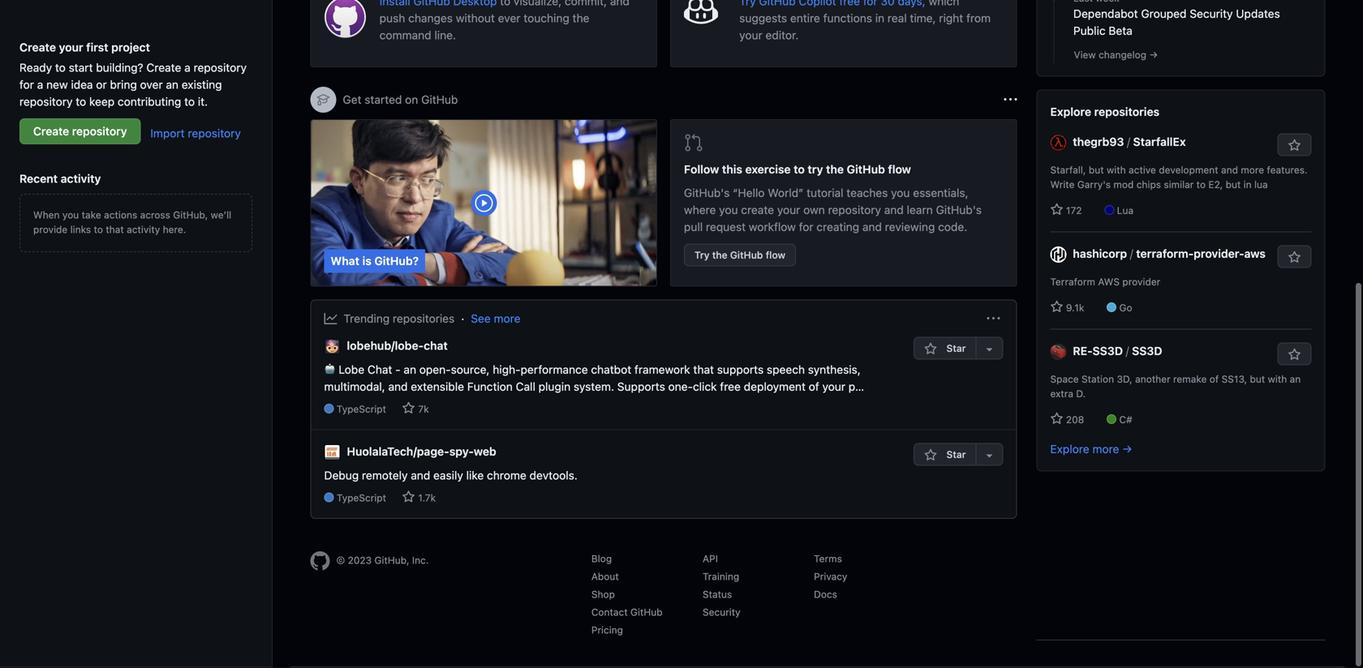 Task type: describe. For each thing, give the bounding box(es) containing it.
1 horizontal spatial a
[[184, 61, 190, 74]]

github inside blog about shop contact github pricing
[[630, 607, 663, 618]]

plugin
[[539, 380, 571, 393]]

to inside to visualize, commit, and push changes without ever touching the command line.
[[500, 0, 511, 8]]

inc.
[[412, 555, 429, 566]]

github, inside footer
[[374, 555, 409, 566]]

→ for view changelog →
[[1149, 49, 1158, 60]]

an inside create your first project ready to start building? create a repository for a new idea or bring over an existing repository to keep contributing to it.
[[166, 78, 179, 91]]

typescript for remotely
[[337, 493, 386, 504]]

about
[[591, 571, 619, 583]]

which suggests entire functions in real time, right from your editor.
[[739, 0, 991, 42]]

space station 3d, another remake of ss13, but with an extra d.
[[1050, 374, 1301, 400]]

explore repositories navigation
[[1037, 90, 1325, 472]]

0 horizontal spatial but
[[1089, 164, 1104, 176]]

dependabot grouped security updates public beta
[[1073, 7, 1280, 37]]

the inside to visualize, commit, and push changes without ever touching the command line.
[[572, 11, 589, 25]]

p…
[[849, 380, 864, 393]]

blog
[[591, 553, 612, 565]]

lua
[[1117, 205, 1134, 216]]

pull
[[684, 220, 703, 234]]

function
[[467, 380, 513, 393]]

api training status security
[[703, 553, 740, 618]]

line.
[[434, 28, 456, 42]]

github up the teaches
[[847, 163, 885, 176]]

here.
[[163, 224, 186, 235]]

real
[[888, 11, 907, 25]]

lobehub/lobe-chat link
[[347, 337, 448, 355]]

security inside footer
[[703, 607, 740, 618]]

on
[[405, 93, 418, 106]]

call
[[516, 380, 535, 393]]

starfall,
[[1050, 164, 1086, 176]]

project
[[111, 41, 150, 54]]

starfallex
[[1133, 135, 1186, 148]]

trending repositories · see more
[[344, 312, 521, 325]]

click
[[693, 380, 717, 393]]

try the github flow element
[[670, 119, 1017, 287]]

idea
[[71, 78, 93, 91]]

essentials,
[[913, 186, 968, 200]]

docs link
[[814, 589, 837, 601]]

lua
[[1254, 179, 1268, 190]]

github, inside when you take actions across github, we'll provide links to that activity here.
[[173, 209, 208, 221]]

over
[[140, 78, 163, 91]]

play image
[[474, 193, 494, 213]]

suggests
[[739, 11, 787, 25]]

training link
[[703, 571, 739, 583]]

aws
[[1098, 276, 1120, 288]]

which
[[929, 0, 959, 8]]

with inside space station 3d, another remake of ss13, but with an extra d.
[[1268, 374, 1287, 385]]

in inside starfall, but with active development and more features. write garry's mod chips similar to e2, but in lua
[[1244, 179, 1252, 190]]

with inside starfall, but with active development and more features. write garry's mod chips similar to e2, but in lua
[[1107, 164, 1126, 176]]

supports
[[617, 380, 665, 393]]

starfall, but with active development and more features. write garry's mod chips similar to e2, but in lua
[[1050, 164, 1308, 190]]

explore element
[[1037, 0, 1325, 641]]

thegrb93 / starfallex
[[1073, 135, 1186, 148]]

create
[[741, 203, 774, 217]]

the inside 'link'
[[712, 250, 728, 261]]

workflow
[[749, 220, 796, 234]]

/ for thegrb93
[[1127, 135, 1130, 148]]

to up new
[[55, 61, 66, 74]]

@lobehub profile image
[[324, 339, 340, 355]]

dot fill image
[[1048, 0, 1060, 4]]

when you take actions across github, we'll provide links to that activity here.
[[33, 209, 231, 235]]

for inside github's "hello world" tutorial teaches you essentials, where you create your own repository and learn github's pull request workflow for creating and reviewing code.
[[799, 220, 814, 234]]

3d,
[[1117, 374, 1132, 385]]

7k
[[418, 404, 429, 415]]

© 2023 github, inc.
[[336, 555, 429, 566]]

terms
[[814, 553, 842, 565]]

2 horizontal spatial the
[[826, 163, 844, 176]]

and inside starfall, but with active development and more features. write garry's mod chips similar to e2, but in lua
[[1221, 164, 1238, 176]]

similar
[[1164, 179, 1194, 190]]

import repository link
[[150, 127, 241, 140]]

reviewing
[[885, 220, 935, 234]]

free
[[720, 380, 741, 393]]

lobe
[[339, 363, 364, 376]]

open-
[[419, 363, 451, 376]]

like
[[466, 469, 484, 482]]

"hello
[[733, 186, 765, 200]]

create your first project ready to start building? create a repository for a new idea or bring over an existing repository to keep contributing to it.
[[19, 41, 247, 108]]

1 horizontal spatial more
[[1092, 443, 1119, 456]]

terms link
[[814, 553, 842, 565]]

and inside to visualize, commit, and push changes without ever touching the command line.
[[610, 0, 630, 8]]

or
[[96, 78, 107, 91]]

about link
[[591, 571, 619, 583]]

→ for explore more →
[[1122, 443, 1132, 456]]

github's "hello world" tutorial teaches you essentials, where you create your own repository and learn github's pull request workflow for creating and reviewing code.
[[684, 186, 982, 234]]

right
[[939, 11, 963, 25]]

world"
[[768, 186, 804, 200]]

for inside create your first project ready to start building? create a repository for a new idea or bring over an existing repository to keep contributing to it.
[[19, 78, 34, 91]]

typescript for lobe
[[337, 404, 386, 415]]

of inside 🤖 lobe chat - an open-source, high-performance chatbot framework that supports speech synthesis, multimodal, and extensible function call plugin system. supports one-click free deployment of your p…
[[809, 380, 819, 393]]

to down the idea
[[76, 95, 86, 108]]

debug remotely and easily like chrome devtools.
[[324, 469, 578, 482]]

bring
[[110, 78, 137, 91]]

actions
[[104, 209, 137, 221]]

view
[[1074, 49, 1096, 60]]

links
[[70, 224, 91, 235]]

@thegrb93 profile image
[[1050, 135, 1067, 151]]

why am i seeing this? image
[[1004, 93, 1017, 106]]

star for 🤖 lobe chat - an open-source, high-performance chatbot framework that supports speech synthesis, multimodal, and extensible function call plugin system. supports one-click free deployment of your p…
[[944, 343, 966, 354]]

of inside space station 3d, another remake of ss13, but with an extra d.
[[1210, 374, 1219, 385]]

explore repositories
[[1050, 105, 1160, 118]]

2023
[[348, 555, 372, 566]]

what
[[331, 254, 359, 268]]

security link
[[703, 607, 740, 618]]

multimodal,
[[324, 380, 385, 393]]

dependabot grouped security updates public beta link
[[1073, 5, 1312, 39]]

touching
[[524, 11, 569, 25]]

172
[[1063, 205, 1082, 216]]

repository up existing on the left top of page
[[194, 61, 247, 74]]

status link
[[703, 589, 732, 601]]

to inside when you take actions across github, we'll provide links to that activity here.
[[94, 224, 103, 235]]

your inside github's "hello world" tutorial teaches you essentials, where you create your own repository and learn github's pull request workflow for creating and reviewing code.
[[777, 203, 800, 217]]

own
[[803, 203, 825, 217]]

that inside 🤖 lobe chat - an open-source, high-performance chatbot framework that supports speech synthesis, multimodal, and extensible function call plugin system. supports one-click free deployment of your p…
[[693, 363, 714, 376]]

framework
[[634, 363, 690, 376]]

existing
[[182, 78, 222, 91]]

repositories for trending
[[393, 312, 455, 325]]

repository down new
[[19, 95, 73, 108]]

entire
[[790, 11, 820, 25]]

mark github image
[[310, 552, 330, 571]]

recent
[[19, 172, 58, 185]]

0 horizontal spatial activity
[[61, 172, 101, 185]]

remake
[[1173, 374, 1207, 385]]

star image for hashicorp / terraform-provider-aws
[[1050, 301, 1063, 314]]

star image inside button
[[924, 343, 937, 356]]

c#
[[1119, 414, 1132, 425]]

follow this exercise to try the github flow
[[684, 163, 911, 176]]

feed item heading menu image
[[987, 312, 1000, 325]]



Task type: locate. For each thing, give the bounding box(es) containing it.
of
[[1210, 374, 1219, 385], [809, 380, 819, 393]]

0 vertical spatial star
[[944, 343, 966, 354]]

1 horizontal spatial in
[[1244, 179, 1252, 190]]

1 vertical spatial in
[[1244, 179, 1252, 190]]

and down -
[[388, 380, 408, 393]]

1 horizontal spatial for
[[799, 220, 814, 234]]

2 typescript from the top
[[337, 493, 386, 504]]

1 vertical spatial github's
[[936, 203, 982, 217]]

your inside 🤖 lobe chat - an open-source, high-performance chatbot framework that supports speech synthesis, multimodal, and extensible function call plugin system. supports one-click free deployment of your p…
[[822, 380, 846, 393]]

repositories up 'chat'
[[393, 312, 455, 325]]

star this repository image
[[1288, 348, 1301, 361]]

1 horizontal spatial of
[[1210, 374, 1219, 385]]

your inside create your first project ready to start building? create a repository for a new idea or bring over an existing repository to keep contributing to it.
[[59, 41, 83, 54]]

0 vertical spatial security
[[1190, 7, 1233, 20]]

footer containing blog
[[310, 552, 1017, 641]]

repositories inside navigation
[[1094, 105, 1160, 118]]

the
[[572, 11, 589, 25], [826, 163, 844, 176], [712, 250, 728, 261]]

1 horizontal spatial the
[[712, 250, 728, 261]]

shop
[[591, 589, 615, 601]]

ready
[[19, 61, 52, 74]]

you inside when you take actions across github, we'll provide links to that activity here.
[[62, 209, 79, 221]]

repository inside github's "hello world" tutorial teaches you essentials, where you create your own repository and learn github's pull request workflow for creating and reviewing code.
[[828, 203, 881, 217]]

see
[[471, 312, 491, 325]]

1 horizontal spatial flow
[[888, 163, 911, 176]]

0 vertical spatial activity
[[61, 172, 101, 185]]

new
[[46, 78, 68, 91]]

0 vertical spatial that
[[106, 224, 124, 235]]

mod
[[1114, 179, 1134, 190]]

e2,
[[1208, 179, 1223, 190]]

learn
[[907, 203, 933, 217]]

→ down c#
[[1122, 443, 1132, 456]]

and up "e2,"
[[1221, 164, 1238, 176]]

1 vertical spatial a
[[37, 78, 43, 91]]

to
[[500, 0, 511, 8], [55, 61, 66, 74], [76, 95, 86, 108], [184, 95, 195, 108], [794, 163, 805, 176], [1197, 179, 1206, 190], [94, 224, 103, 235]]

github, up here.
[[173, 209, 208, 221]]

an right over
[[166, 78, 179, 91]]

0 vertical spatial create
[[19, 41, 56, 54]]

github inside 'link'
[[730, 250, 763, 261]]

2 explore from the top
[[1050, 443, 1089, 456]]

but up garry's
[[1089, 164, 1104, 176]]

0 vertical spatial flow
[[888, 163, 911, 176]]

trending
[[344, 312, 390, 325]]

repositories for explore
[[1094, 105, 1160, 118]]

to up ever
[[500, 0, 511, 8]]

repo details element down supports
[[324, 402, 914, 416]]

and up reviewing
[[884, 203, 904, 217]]

2 add this repository to a list image from the top
[[983, 449, 996, 462]]

1 vertical spatial with
[[1268, 374, 1287, 385]]

provide
[[33, 224, 68, 235]]

1 explore from the top
[[1050, 105, 1091, 118]]

github's up the where
[[684, 186, 730, 200]]

1 horizontal spatial github,
[[374, 555, 409, 566]]

your up start
[[59, 41, 83, 54]]

0 horizontal spatial github's
[[684, 186, 730, 200]]

1 vertical spatial typescript
[[337, 493, 386, 504]]

2 vertical spatial create
[[33, 125, 69, 138]]

and up 1.7k link
[[411, 469, 430, 482]]

repositories up "thegrb93 / starfallex"
[[1094, 105, 1160, 118]]

2 horizontal spatial you
[[891, 186, 910, 200]]

tutorial
[[807, 186, 843, 200]]

explore more → link
[[1050, 443, 1132, 456]]

recent activity
[[19, 172, 101, 185]]

from
[[966, 11, 991, 25]]

privacy link
[[814, 571, 847, 583]]

synthesis,
[[808, 363, 861, 376]]

0 horizontal spatial github,
[[173, 209, 208, 221]]

an down star this repository icon
[[1290, 374, 1301, 385]]

easily
[[433, 469, 463, 482]]

0 horizontal spatial repositories
[[393, 312, 455, 325]]

security inside dependabot grouped security updates public beta
[[1190, 7, 1233, 20]]

for down own
[[799, 220, 814, 234]]

more inside starfall, but with active development and more features. write garry's mod chips similar to e2, but in lua
[[1241, 164, 1264, 176]]

0 horizontal spatial you
[[62, 209, 79, 221]]

star image inside button
[[924, 449, 937, 462]]

add this repository to a list image
[[983, 343, 996, 356], [983, 449, 996, 462]]

github right contact
[[630, 607, 663, 618]]

to left it.
[[184, 95, 195, 108]]

flow up learn
[[888, 163, 911, 176]]

0 horizontal spatial with
[[1107, 164, 1126, 176]]

0 horizontal spatial in
[[875, 11, 884, 25]]

star
[[944, 343, 966, 354], [944, 449, 966, 460]]

star this repository image for hashicorp / terraform-provider-aws
[[1288, 251, 1301, 264]]

but inside space station 3d, another remake of ss13, but with an extra d.
[[1250, 374, 1265, 385]]

repo details element for source,
[[324, 402, 914, 416]]

0 vertical spatial github's
[[684, 186, 730, 200]]

→ inside explore repositories navigation
[[1122, 443, 1132, 456]]

to left "e2,"
[[1197, 179, 1206, 190]]

and right commit,
[[610, 0, 630, 8]]

1 vertical spatial more
[[494, 312, 521, 325]]

re-
[[1073, 344, 1093, 358]]

provider
[[1122, 276, 1160, 288]]

code.
[[938, 220, 967, 234]]

for down ready
[[19, 78, 34, 91]]

chat
[[368, 363, 392, 376]]

provider-
[[1194, 247, 1244, 260]]

security left updates
[[1190, 7, 1233, 20]]

/ right thegrb93
[[1127, 135, 1130, 148]]

activity inside when you take actions across github, we'll provide links to that activity here.
[[127, 224, 160, 235]]

pricing
[[591, 625, 623, 636]]

0 vertical spatial explore
[[1050, 105, 1091, 118]]

activity up the take
[[61, 172, 101, 185]]

208
[[1063, 414, 1084, 425]]

0 horizontal spatial for
[[19, 78, 34, 91]]

deployment
[[744, 380, 806, 393]]

1 horizontal spatial ss3d
[[1132, 344, 1162, 358]]

star for debug remotely and easily like chrome devtools.
[[944, 449, 966, 460]]

create for create repository
[[33, 125, 69, 138]]

your down synthesis,
[[822, 380, 846, 393]]

2 vertical spatial but
[[1250, 374, 1265, 385]]

1 horizontal spatial github's
[[936, 203, 982, 217]]

lobehub/lobe-
[[347, 339, 424, 352]]

supports
[[717, 363, 764, 376]]

keep
[[89, 95, 115, 108]]

teaches
[[847, 186, 888, 200]]

1 star from the top
[[944, 343, 966, 354]]

terraform-
[[1136, 247, 1194, 260]]

of down synthesis,
[[809, 380, 819, 393]]

@huolalatech profile image
[[324, 445, 340, 461]]

2 horizontal spatial more
[[1241, 164, 1264, 176]]

docs
[[814, 589, 837, 601]]

an inside 🤖 lobe chat - an open-source, high-performance chatbot framework that supports speech synthesis, multimodal, and extensible function call plugin system. supports one-click free deployment of your p…
[[404, 363, 416, 376]]

repo details element for devtools.
[[324, 491, 578, 506]]

1 vertical spatial star button
[[914, 443, 976, 466]]

github desktop image
[[324, 0, 367, 38]]

1 vertical spatial explore
[[1050, 443, 1089, 456]]

1 vertical spatial repositories
[[393, 312, 455, 325]]

0 horizontal spatial a
[[37, 78, 43, 91]]

you
[[891, 186, 910, 200], [719, 203, 738, 217], [62, 209, 79, 221]]

but right "e2,"
[[1226, 179, 1241, 190]]

explore up @thegrb93 profile icon
[[1050, 105, 1091, 118]]

0 vertical spatial but
[[1089, 164, 1104, 176]]

2 vertical spatial the
[[712, 250, 728, 261]]

1 vertical spatial for
[[799, 220, 814, 234]]

explore more →
[[1050, 443, 1132, 456]]

the right the try
[[826, 163, 844, 176]]

→ right changelog
[[1149, 49, 1158, 60]]

star button for debug remotely and easily like chrome devtools.
[[914, 443, 976, 466]]

mortar board image
[[317, 93, 330, 106]]

0 horizontal spatial that
[[106, 224, 124, 235]]

and right creating
[[862, 220, 882, 234]]

public
[[1073, 24, 1106, 37]]

across
[[140, 209, 170, 221]]

active
[[1129, 164, 1156, 176]]

view changelog →
[[1074, 49, 1158, 60]]

repository down the keep
[[72, 125, 127, 138]]

chat
[[424, 339, 448, 352]]

0 vertical spatial the
[[572, 11, 589, 25]]

terraform
[[1050, 276, 1095, 288]]

status
[[703, 589, 732, 601]]

0 vertical spatial star this repository image
[[1288, 139, 1301, 152]]

2 ss3d from the left
[[1132, 344, 1162, 358]]

0 vertical spatial github,
[[173, 209, 208, 221]]

0 vertical spatial →
[[1149, 49, 1158, 60]]

1 horizontal spatial repositories
[[1094, 105, 1160, 118]]

to down the take
[[94, 224, 103, 235]]

in left real
[[875, 11, 884, 25]]

1 repo details element from the top
[[324, 402, 914, 416]]

0 horizontal spatial security
[[703, 607, 740, 618]]

development
[[1159, 164, 1218, 176]]

you up learn
[[891, 186, 910, 200]]

explore for explore more →
[[1050, 443, 1089, 456]]

1 vertical spatial flow
[[766, 250, 786, 261]]

thegrb93
[[1073, 135, 1124, 148]]

add this repository to a list image for 🤖 lobe chat - an open-source, high-performance chatbot framework that supports speech synthesis, multimodal, and extensible function call plugin system. supports one-click free deployment of your p…
[[983, 343, 996, 356]]

2 repo details element from the top
[[324, 491, 578, 506]]

space
[[1050, 374, 1079, 385]]

beta
[[1109, 24, 1133, 37]]

graph image
[[324, 312, 337, 325]]

security down status link
[[703, 607, 740, 618]]

create inside create repository link
[[33, 125, 69, 138]]

in inside which suggests entire functions in real time, right from your editor.
[[875, 11, 884, 25]]

started
[[365, 93, 402, 106]]

that down actions
[[106, 224, 124, 235]]

ss3d up another
[[1132, 344, 1162, 358]]

1 vertical spatial security
[[703, 607, 740, 618]]

web
[[474, 445, 496, 459]]

2 horizontal spatial an
[[1290, 374, 1301, 385]]

star image for thegrb93 / starfallex
[[1050, 203, 1063, 216]]

create up ready
[[19, 41, 56, 54]]

you up the request on the right top of page
[[719, 203, 738, 217]]

github right on
[[421, 93, 458, 106]]

repository
[[194, 61, 247, 74], [19, 95, 73, 108], [72, 125, 127, 138], [188, 127, 241, 140], [828, 203, 881, 217]]

repo details element
[[324, 402, 914, 416], [324, 491, 578, 506]]

0 horizontal spatial →
[[1122, 443, 1132, 456]]

0 vertical spatial repositories
[[1094, 105, 1160, 118]]

1 vertical spatial the
[[826, 163, 844, 176]]

shop link
[[591, 589, 615, 601]]

star this repository image right aws
[[1288, 251, 1301, 264]]

and inside 🤖 lobe chat - an open-source, high-performance chatbot framework that supports speech synthesis, multimodal, and extensible function call plugin system. supports one-click free deployment of your p…
[[388, 380, 408, 393]]

1 vertical spatial add this repository to a list image
[[983, 449, 996, 462]]

1 horizontal spatial activity
[[127, 224, 160, 235]]

2 star from the top
[[944, 449, 966, 460]]

creating
[[817, 220, 859, 234]]

1 vertical spatial star this repository image
[[1288, 251, 1301, 264]]

speech
[[767, 363, 805, 376]]

extensible
[[411, 380, 464, 393]]

to inside starfall, but with active development and more features. write garry's mod chips similar to e2, but in lua
[[1197, 179, 1206, 190]]

2 horizontal spatial but
[[1250, 374, 1265, 385]]

you up links on the top left of page
[[62, 209, 79, 221]]

explore down 208
[[1050, 443, 1089, 456]]

0 vertical spatial with
[[1107, 164, 1126, 176]]

github
[[421, 93, 458, 106], [847, 163, 885, 176], [730, 250, 763, 261], [630, 607, 663, 618]]

create
[[19, 41, 56, 54], [146, 61, 181, 74], [33, 125, 69, 138]]

a up existing on the left top of page
[[184, 61, 190, 74]]

0 horizontal spatial of
[[809, 380, 819, 393]]

0 vertical spatial star button
[[914, 337, 976, 360]]

your inside which suggests entire functions in real time, right from your editor.
[[739, 28, 762, 42]]

1 vertical spatial github,
[[374, 555, 409, 566]]

star image for devtools.
[[402, 491, 415, 504]]

blog link
[[591, 553, 612, 565]]

1 vertical spatial but
[[1226, 179, 1241, 190]]

station
[[1082, 374, 1114, 385]]

1 ss3d from the left
[[1093, 344, 1123, 358]]

repo details element down debug remotely and easily like chrome devtools.
[[324, 491, 578, 506]]

git pull request image
[[684, 133, 703, 153]]

repository down it.
[[188, 127, 241, 140]]

0 vertical spatial /
[[1127, 135, 1130, 148]]

1 add this repository to a list image from the top
[[983, 343, 996, 356]]

star this repository image up the features. at right
[[1288, 139, 1301, 152]]

star image
[[402, 402, 415, 415], [924, 449, 937, 462], [402, 491, 415, 504]]

contributing
[[118, 95, 181, 108]]

create for create your first project ready to start building? create a repository for a new idea or bring over an existing repository to keep contributing to it.
[[19, 41, 56, 54]]

1 horizontal spatial →
[[1149, 49, 1158, 60]]

0 horizontal spatial flow
[[766, 250, 786, 261]]

·
[[461, 312, 464, 325]]

create down new
[[33, 125, 69, 138]]

2 star this repository image from the top
[[1288, 251, 1301, 264]]

1 vertical spatial star
[[944, 449, 966, 460]]

create repository link
[[19, 118, 141, 144]]

🤖
[[324, 363, 336, 376]]

blog about shop contact github pricing
[[591, 553, 663, 636]]

0 vertical spatial add this repository to a list image
[[983, 343, 996, 356]]

0 vertical spatial in
[[875, 11, 884, 25]]

without
[[456, 11, 495, 25]]

1 vertical spatial that
[[693, 363, 714, 376]]

0 vertical spatial more
[[1241, 164, 1264, 176]]

footer
[[310, 552, 1017, 641]]

1 typescript from the top
[[337, 404, 386, 415]]

1 vertical spatial activity
[[127, 224, 160, 235]]

add this repository to a list image for debug remotely and easily like chrome devtools.
[[983, 449, 996, 462]]

in
[[875, 11, 884, 25], [1244, 179, 1252, 190]]

0 vertical spatial star image
[[402, 402, 415, 415]]

create up over
[[146, 61, 181, 74]]

typescript down multimodal,
[[337, 404, 386, 415]]

to inside try the github flow element
[[794, 163, 805, 176]]

building?
[[96, 61, 143, 74]]

is
[[362, 254, 371, 268]]

1 vertical spatial star image
[[924, 449, 937, 462]]

1 horizontal spatial with
[[1268, 374, 1287, 385]]

2 vertical spatial more
[[1092, 443, 1119, 456]]

2 vertical spatial /
[[1126, 344, 1129, 358]]

an right -
[[404, 363, 416, 376]]

security
[[1190, 7, 1233, 20], [703, 607, 740, 618]]

repository down the teaches
[[828, 203, 881, 217]]

activity down the across
[[127, 224, 160, 235]]

0 horizontal spatial an
[[166, 78, 179, 91]]

chatbot
[[591, 363, 631, 376]]

1 horizontal spatial you
[[719, 203, 738, 217]]

explore for explore repositories
[[1050, 105, 1091, 118]]

star button for 🤖 lobe chat - an open-source, high-performance chatbot framework that supports speech synthesis, multimodal, and extensible function call plugin system. supports one-click free deployment of your p…
[[914, 337, 976, 360]]

typescript down the debug
[[337, 493, 386, 504]]

1 horizontal spatial security
[[1190, 7, 1233, 20]]

flow inside 'link'
[[766, 250, 786, 261]]

0 vertical spatial repo details element
[[324, 402, 914, 416]]

of left ss13,
[[1210, 374, 1219, 385]]

what is github? image
[[311, 120, 656, 286]]

0 horizontal spatial ss3d
[[1093, 344, 1123, 358]]

api
[[703, 553, 718, 565]]

with up mod
[[1107, 164, 1126, 176]]

the down commit,
[[572, 11, 589, 25]]

in left lua
[[1244, 179, 1252, 190]]

your down world" at the right of the page
[[777, 203, 800, 217]]

flow down 'workflow'
[[766, 250, 786, 261]]

with right ss13,
[[1268, 374, 1287, 385]]

hashicorp
[[1073, 247, 1127, 260]]

star this repository image
[[1288, 139, 1301, 152], [1288, 251, 1301, 264]]

changes
[[408, 11, 453, 25]]

your down suggests
[[739, 28, 762, 42]]

but right ss13,
[[1250, 374, 1265, 385]]

privacy
[[814, 571, 847, 583]]

github, left inc.
[[374, 555, 409, 566]]

star image for source,
[[402, 402, 415, 415]]

performance
[[521, 363, 588, 376]]

ss3d up station
[[1093, 344, 1123, 358]]

your
[[739, 28, 762, 42], [59, 41, 83, 54], [777, 203, 800, 217], [822, 380, 846, 393]]

that inside when you take actions across github, we'll provide links to that activity here.
[[106, 224, 124, 235]]

@re-ss3d profile image
[[1050, 344, 1067, 360]]

1 star button from the top
[[914, 337, 976, 360]]

1 vertical spatial /
[[1130, 247, 1133, 260]]

/ up provider
[[1130, 247, 1133, 260]]

0 horizontal spatial the
[[572, 11, 589, 25]]

star image for re-ss3d / ss3d
[[1050, 413, 1063, 425]]

an inside space station 3d, another remake of ss13, but with an extra d.
[[1290, 374, 1301, 385]]

0 horizontal spatial more
[[494, 312, 521, 325]]

7k link
[[402, 402, 429, 415]]

star image
[[1050, 203, 1063, 216], [1050, 301, 1063, 314], [924, 343, 937, 356], [1050, 413, 1063, 425]]

what is github? element
[[310, 119, 657, 287]]

time,
[[910, 11, 936, 25]]

editor.
[[766, 28, 799, 42]]

2 vertical spatial star image
[[402, 491, 415, 504]]

typescript
[[337, 404, 386, 415], [337, 493, 386, 504]]

request
[[706, 220, 746, 234]]

/ up 3d,
[[1126, 344, 1129, 358]]

0 vertical spatial for
[[19, 78, 34, 91]]

visualize,
[[514, 0, 562, 8]]

1.7k link
[[402, 491, 436, 504]]

0 vertical spatial typescript
[[337, 404, 386, 415]]

@hashicorp profile image
[[1050, 247, 1067, 263]]

1 star this repository image from the top
[[1288, 139, 1301, 152]]

2 star button from the top
[[914, 443, 976, 466]]

to left the try
[[794, 163, 805, 176]]

that up click
[[693, 363, 714, 376]]

star this repository image for thegrb93 / starfallex
[[1288, 139, 1301, 152]]

0 vertical spatial a
[[184, 61, 190, 74]]

/ for hashicorp
[[1130, 247, 1133, 260]]

features.
[[1267, 164, 1308, 176]]

re-ss3d / ss3d
[[1073, 344, 1162, 358]]

1 vertical spatial →
[[1122, 443, 1132, 456]]

github's up code.
[[936, 203, 982, 217]]

a left new
[[37, 78, 43, 91]]

-
[[395, 363, 401, 376]]

the right try at the top right of page
[[712, 250, 728, 261]]

1 vertical spatial create
[[146, 61, 181, 74]]

1 horizontal spatial that
[[693, 363, 714, 376]]

garry's
[[1077, 179, 1111, 190]]

github down the request on the right top of page
[[730, 250, 763, 261]]

1 horizontal spatial an
[[404, 363, 416, 376]]

1 horizontal spatial but
[[1226, 179, 1241, 190]]

1 vertical spatial repo details element
[[324, 491, 578, 506]]



Task type: vqa. For each thing, say whether or not it's contained in the screenshot.
the RubyOranges icon
no



